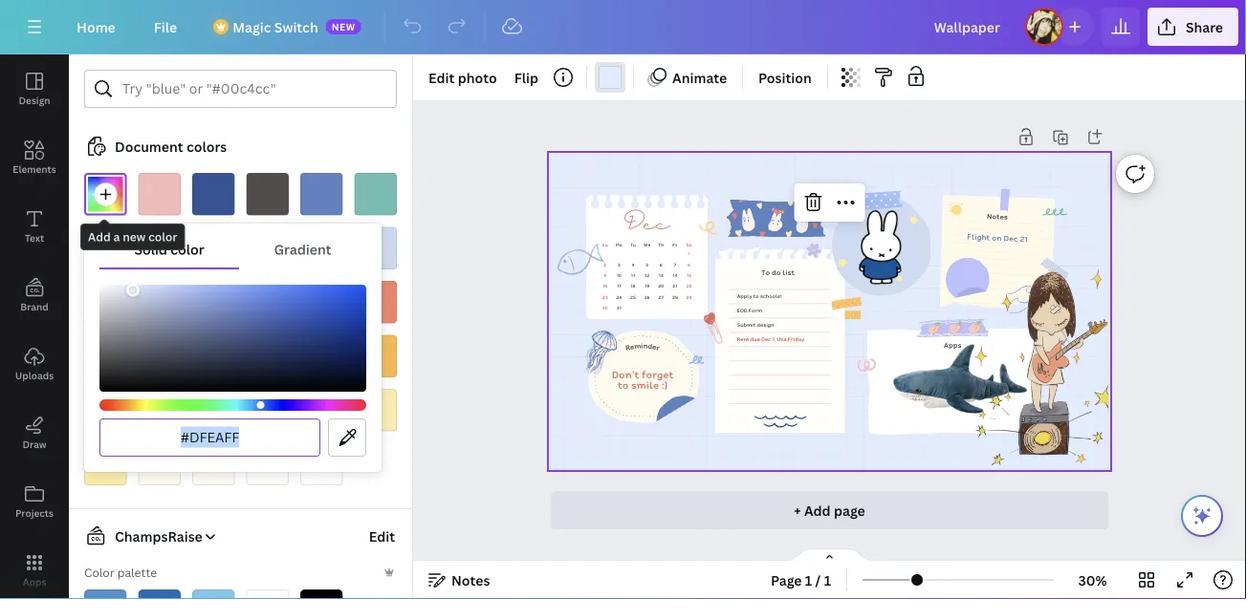 Task type: vqa. For each thing, say whether or not it's contained in the screenshot.
8 at the top
yes



Task type: locate. For each thing, give the bounding box(es) containing it.
to left the 'smile'
[[618, 377, 629, 392]]

1 vertical spatial notes
[[451, 571, 490, 590]]

smile
[[631, 377, 659, 392]]

flight
[[967, 231, 990, 243]]

gradient
[[274, 241, 331, 259]]

fr
[[673, 242, 678, 248]]

1 vertical spatial 21
[[673, 283, 678, 290]]

1 horizontal spatial dec
[[762, 336, 771, 343]]

1 horizontal spatial apps
[[944, 340, 962, 351]]

0 vertical spatial edit
[[428, 68, 455, 87]]

#8cb3ff image
[[138, 227, 181, 270], [138, 227, 181, 270]]

show pages image
[[784, 548, 876, 563]]

n
[[643, 340, 648, 351]]

#ffd27a image
[[246, 389, 289, 432], [246, 389, 289, 432]]

#ffb8c5 image
[[84, 389, 127, 432]]

/
[[815, 571, 821, 590]]

switch
[[274, 18, 318, 36]]

#305396 image
[[192, 173, 235, 216], [192, 173, 235, 216]]

to right apply
[[753, 292, 759, 300]]

#f6bbb7 image
[[138, 173, 181, 216]]

+ add page button
[[551, 492, 1109, 530]]

#e87568 image
[[246, 281, 289, 324]]

16
[[603, 283, 608, 290]]

0 horizontal spatial add
[[88, 229, 111, 245]]

edit inside edit photo popup button
[[428, 68, 455, 87]]

r
[[655, 342, 661, 354]]

1 horizontal spatial edit
[[428, 68, 455, 87]]

21 down 14
[[673, 283, 678, 290]]

#fef3eb image
[[300, 335, 343, 378]]

elements button
[[0, 123, 69, 192]]

submit design rent due dec 1, this friday
[[737, 321, 805, 343]]

solid color
[[134, 241, 204, 259]]

add right the +
[[804, 502, 831, 520]]

draw button
[[0, 399, 69, 468]]

#e87568 image
[[246, 281, 289, 324]]

e
[[629, 341, 635, 352], [652, 341, 658, 353]]

to inside apply to schools! eod form
[[753, 292, 759, 300]]

edit inside edit button
[[369, 527, 395, 546]]

projects button
[[0, 468, 69, 537]]

25
[[630, 294, 636, 301]]

file button
[[138, 8, 192, 46]]

1 vertical spatial to
[[618, 377, 629, 392]]

1 vertical spatial apps
[[23, 576, 46, 589]]

1 down sa
[[688, 251, 690, 257]]

text button
[[0, 192, 69, 261]]

#fecbb8 image
[[192, 335, 235, 378]]

animate
[[672, 68, 727, 87]]

:)
[[662, 377, 668, 392]]

add
[[88, 229, 111, 245], [804, 502, 831, 520]]

apps button
[[0, 537, 69, 600]]

e right n
[[652, 341, 658, 353]]

#e5645e image
[[192, 281, 235, 324], [192, 281, 235, 324]]

#ffbd59 image
[[138, 389, 181, 432]]

due
[[751, 336, 760, 343]]

#166bb5 image
[[138, 590, 181, 600]]

color right new
[[148, 229, 177, 245]]

Design title text field
[[919, 8, 1018, 46]]

to do list
[[761, 267, 795, 278]]

0 horizontal spatial edit
[[369, 527, 395, 546]]

1 horizontal spatial notes
[[987, 211, 1008, 222]]

dec up we
[[624, 212, 670, 239]]

animate button
[[642, 62, 735, 93]]

1 horizontal spatial to
[[753, 292, 759, 300]]

0 horizontal spatial 21
[[673, 283, 678, 290]]

#f4a99e image
[[300, 281, 343, 324], [300, 281, 343, 324]]

21 inside flight on dec 21
[[1020, 233, 1028, 245]]

1,
[[772, 336, 776, 343]]

1 horizontal spatial add
[[804, 502, 831, 520]]

#a5abed image
[[246, 227, 289, 270], [246, 227, 289, 270]]

1 right /
[[824, 571, 831, 590]]

3
[[618, 261, 620, 268]]

design
[[757, 321, 774, 329]]

elements
[[13, 163, 56, 176]]

11
[[631, 272, 635, 279]]

#ffebab image
[[354, 389, 397, 432], [354, 389, 397, 432]]

0 vertical spatial to
[[753, 292, 759, 300]]

#ffb743 image
[[354, 335, 397, 378], [354, 335, 397, 378]]

flip button
[[507, 62, 546, 93]]

0 vertical spatial add
[[88, 229, 111, 245]]

#ffffff image
[[300, 443, 343, 486], [300, 443, 343, 486], [246, 590, 289, 600]]

page
[[771, 571, 802, 590]]

27
[[658, 294, 664, 301]]

0 horizontal spatial apps
[[23, 576, 46, 589]]

#dfeaff image
[[599, 66, 622, 89], [599, 66, 622, 89], [84, 281, 127, 324]]

#bcc1ff image
[[300, 227, 343, 270], [300, 227, 343, 270]]

file
[[154, 18, 177, 36]]

flight on dec 21
[[967, 231, 1028, 245]]

#ffdb76 image
[[300, 389, 343, 432], [300, 389, 343, 432]]

31
[[617, 305, 622, 312]]

champsraise button
[[77, 525, 218, 548]]

#fa8068 image
[[354, 281, 397, 324], [354, 281, 397, 324]]

1 vertical spatial add
[[804, 502, 831, 520]]

dec right on
[[1004, 232, 1018, 245]]

notes button
[[421, 565, 498, 596]]

#66bdb1 image
[[354, 173, 397, 216], [354, 173, 397, 216]]

12
[[645, 272, 650, 279]]

to
[[753, 292, 759, 300], [618, 377, 629, 392]]

draw
[[22, 438, 46, 451]]

to inside don't forget to smile :)
[[618, 377, 629, 392]]

su
[[602, 242, 608, 248]]

#ccdaf1 image
[[354, 227, 397, 270], [354, 227, 397, 270]]

#fecbb8 image
[[192, 335, 235, 378]]

jellyfish doodle line art image
[[572, 328, 624, 379]]

1
[[688, 251, 690, 257], [805, 571, 812, 590], [824, 571, 831, 590]]

0 horizontal spatial e
[[629, 341, 635, 352]]

don't
[[612, 368, 639, 382]]

position
[[759, 68, 812, 87]]

0 vertical spatial apps
[[944, 340, 962, 351]]

2 e from the left
[[652, 341, 658, 353]]

#4890cd image
[[84, 590, 127, 600], [84, 590, 127, 600]]

1 inside 10 24 3 17 31 tu 11 25 4 18 we 12 26 5 19 th 13 27 6 20 fr 14 28 7 21 sa 1 15 29 8 22
[[688, 251, 690, 257]]

r e m i n d e r
[[624, 340, 661, 354]]

flip
[[514, 68, 538, 87]]

1 horizontal spatial 21
[[1020, 233, 1028, 245]]

#ffffff image
[[246, 590, 289, 600]]

0 horizontal spatial to
[[618, 377, 629, 392]]

color right the solid
[[170, 241, 204, 259]]

#524c4c image
[[246, 173, 289, 216], [246, 173, 289, 216]]

dec left 1,
[[762, 336, 771, 343]]

#166bb5 image
[[138, 590, 181, 600]]

photo
[[458, 68, 497, 87]]

#759ad7 image
[[84, 227, 127, 270]]

#ffcfcf image
[[192, 389, 235, 432], [192, 389, 235, 432]]

brand button
[[0, 261, 69, 330]]

d
[[647, 341, 653, 352]]

form
[[749, 307, 762, 315]]

#feeaa9 image
[[246, 335, 289, 378], [246, 335, 289, 378]]

9
[[604, 272, 606, 279]]

add left a
[[88, 229, 111, 245]]

edit
[[428, 68, 455, 87], [369, 527, 395, 546]]

apps
[[944, 340, 962, 351], [23, 576, 46, 589]]

1 horizontal spatial e
[[652, 341, 658, 353]]

color
[[148, 229, 177, 245], [170, 241, 204, 259]]

24
[[616, 294, 622, 301]]

Hex color code text field
[[112, 420, 308, 456]]

0 horizontal spatial notes
[[451, 571, 490, 590]]

edit for edit photo
[[428, 68, 455, 87]]

#fec6d9 image
[[138, 335, 181, 378], [138, 335, 181, 378]]

#9ac47a image
[[192, 227, 235, 270], [192, 227, 235, 270]]

side panel tab list
[[0, 55, 69, 600]]

this
[[777, 336, 787, 343]]

1 vertical spatial edit
[[369, 527, 395, 546]]

#fffef8 image
[[246, 443, 289, 486], [246, 443, 289, 486]]

friday
[[788, 336, 805, 343]]

e left i
[[629, 341, 635, 352]]

#5c82c2 image
[[300, 173, 343, 216]]

0 vertical spatial 21
[[1020, 233, 1028, 245]]

notes inside button
[[451, 571, 490, 590]]

share
[[1186, 18, 1223, 36]]

Try "blue" or "#00c4cc" search field
[[122, 71, 384, 107]]

add a new color image
[[84, 173, 127, 216]]

0 horizontal spatial 1
[[688, 251, 690, 257]]

forget
[[642, 368, 674, 382]]

1 e from the left
[[629, 341, 635, 352]]

2 horizontal spatial dec
[[1004, 232, 1018, 245]]

1 left /
[[805, 571, 812, 590]]

#ffec9e image
[[84, 443, 127, 486]]

#010101 image
[[300, 590, 343, 600], [300, 590, 343, 600]]

22
[[686, 283, 692, 290]]

19
[[645, 283, 650, 290]]

eod
[[737, 307, 747, 315]]

document
[[115, 137, 183, 155]]

#5c82c2 image
[[300, 173, 343, 216]]

#ffb8c5 image
[[84, 389, 127, 432]]

dec inside submit design rent due dec 1, this friday
[[762, 336, 771, 343]]

17
[[617, 283, 621, 290]]

magic
[[233, 18, 271, 36]]

21 right on
[[1020, 233, 1028, 245]]

#fc7a6c image
[[84, 335, 127, 378]]



Task type: describe. For each thing, give the bounding box(es) containing it.
canva assistant image
[[1191, 505, 1214, 528]]

document colors
[[115, 137, 227, 155]]

list
[[783, 267, 795, 278]]

colors
[[186, 137, 227, 155]]

on
[[992, 232, 1002, 244]]

do
[[772, 267, 781, 278]]

new
[[123, 229, 146, 245]]

4
[[632, 261, 634, 268]]

+ add page
[[794, 502, 865, 520]]

color inside button
[[170, 241, 204, 259]]

#e44533 image
[[138, 281, 181, 324]]

30% button
[[1062, 565, 1124, 596]]

mo
[[616, 242, 622, 248]]

share button
[[1148, 8, 1239, 46]]

solid
[[134, 241, 167, 259]]

apply
[[737, 292, 752, 300]]

we
[[644, 242, 651, 248]]

#fc7a6c image
[[84, 335, 127, 378]]

th
[[658, 242, 664, 248]]

uploads button
[[0, 330, 69, 399]]

20
[[658, 283, 664, 290]]

cute pastel hand drawn doodle line image
[[697, 216, 721, 239]]

#fffaea image
[[138, 443, 181, 486]]

edit photo button
[[421, 62, 505, 93]]

color palette
[[84, 565, 157, 581]]

solid color button
[[99, 231, 239, 268]]

brand
[[20, 300, 49, 313]]

m
[[634, 340, 642, 352]]

1 horizontal spatial 1
[[805, 571, 812, 590]]

+
[[794, 502, 801, 520]]

#e44533 image
[[138, 281, 181, 324]]

magic switch
[[233, 18, 318, 36]]

18
[[631, 283, 635, 290]]

design
[[19, 94, 50, 107]]

14
[[673, 272, 678, 279]]

home link
[[61, 8, 131, 46]]

i
[[641, 340, 643, 351]]

fish doodle line art. sea life decoration.hand drawn fish. fish chalk line art. image
[[553, 241, 606, 280]]

don't forget to smile :)
[[612, 368, 674, 392]]

8
[[688, 261, 690, 268]]

26
[[644, 294, 650, 301]]

sa
[[686, 242, 692, 248]]

add a new color
[[88, 229, 177, 245]]

#fffaef image
[[192, 443, 235, 486]]

sea wave linear image
[[1007, 286, 1040, 314]]

new
[[332, 20, 356, 33]]

30%
[[1078, 571, 1107, 590]]

#fef3eb image
[[300, 335, 343, 378]]

5
[[646, 261, 648, 268]]

#dfeaff image
[[84, 281, 127, 324]]

#759ad7 image
[[84, 227, 127, 270]]

palette
[[117, 565, 157, 581]]

2
[[604, 261, 606, 268]]

main menu bar
[[0, 0, 1246, 55]]

submit
[[737, 321, 756, 329]]

color
[[84, 565, 115, 581]]

10
[[617, 272, 622, 279]]

#ffec9e image
[[84, 443, 127, 486]]

schools!
[[760, 292, 782, 300]]

apply to schools! eod form
[[737, 292, 782, 315]]

uploads
[[15, 369, 54, 382]]

apps inside button
[[23, 576, 46, 589]]

2 horizontal spatial 1
[[824, 571, 831, 590]]

#75c6ef image
[[192, 590, 235, 600]]

21 inside 10 24 3 17 31 tu 11 25 4 18 we 12 26 5 19 th 13 27 6 20 fr 14 28 7 21 sa 1 15 29 8 22
[[673, 283, 678, 290]]

0 vertical spatial notes
[[987, 211, 1008, 222]]

position button
[[751, 62, 819, 93]]

design button
[[0, 55, 69, 123]]

23
[[602, 294, 608, 301]]

to
[[761, 267, 770, 278]]

#fffaea image
[[138, 443, 181, 486]]

0 horizontal spatial dec
[[624, 212, 670, 239]]

10 24 3 17 31 tu 11 25 4 18 we 12 26 5 19 th 13 27 6 20 fr 14 28 7 21 sa 1 15 29 8 22
[[616, 242, 692, 312]]

#f6bbb7 image
[[138, 173, 181, 216]]

#fffaef image
[[192, 443, 235, 486]]

edit for edit
[[369, 527, 395, 546]]

7
[[674, 261, 676, 268]]

tu
[[630, 242, 636, 248]]

30
[[602, 305, 608, 312]]

rent
[[737, 336, 749, 343]]

text
[[25, 231, 44, 244]]

projects
[[15, 507, 54, 520]]

#75c6ef image
[[192, 590, 235, 600]]

13
[[659, 272, 664, 279]]

home
[[77, 18, 116, 36]]

6
[[660, 261, 663, 268]]

28
[[672, 294, 678, 301]]

sea waves  icon image
[[754, 416, 807, 428]]

#ffbd59 image
[[138, 389, 181, 432]]

page
[[834, 502, 865, 520]]

dec inside flight on dec 21
[[1004, 232, 1018, 245]]

r
[[624, 342, 631, 354]]

edit photo
[[428, 68, 497, 87]]

add inside + add page button
[[804, 502, 831, 520]]



